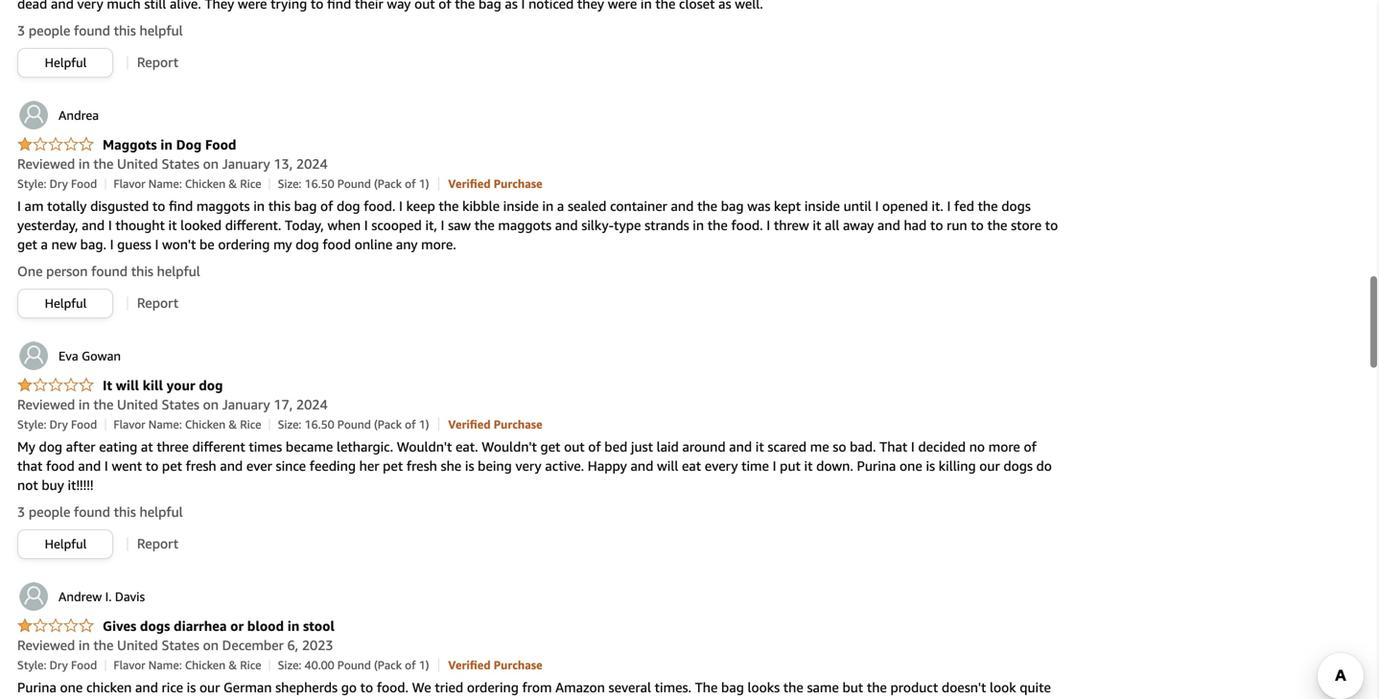 Task type: describe. For each thing, give the bounding box(es) containing it.
it will kill your dog link
[[17, 377, 223, 395]]

eat.
[[456, 439, 478, 455]]

has
[[892, 699, 914, 699]]

reviewed for reviewed in the united states on december 6, 2023
[[17, 637, 75, 653]]

the down kibble
[[475, 217, 495, 233]]

gives dogs diarrhea or blood in stool
[[103, 618, 335, 634]]

in up "totally"
[[79, 156, 90, 172]]

my
[[273, 236, 292, 252]]

in down andrew
[[79, 637, 90, 653]]

1 helpful from the top
[[45, 55, 87, 70]]

several
[[609, 680, 651, 695]]

1 inside from the left
[[503, 198, 539, 214]]

this inside i am totally disgusted to find maggots in this bag of dog food. i keep the kibble inside in a sealed container and the bag was kept inside until i opened it. i fed the dogs yesterday, and i thought it looked different. today, when i scooped it, i saw the maggots and silky-type strands in the food. i threw it all away and had to run to the store to get a new bag. i guess i won't be ordering my dog food online any more.
[[268, 198, 291, 214]]

i left won't
[[155, 236, 159, 252]]

size: 16.50 pound (pack of 1) for reviewed in the united states on january 17, 2024
[[278, 418, 429, 431]]

i right bag.
[[110, 236, 114, 252]]

in up reviewed in the united states on january 13, 2024
[[160, 137, 173, 153]]

mold
[[157, 699, 188, 699]]

down.
[[816, 458, 854, 474]]

purchase for from
[[494, 658, 543, 672]]

and down different
[[220, 458, 243, 474]]

german
[[223, 680, 272, 695]]

style: for my
[[17, 418, 46, 431]]

style: dry food for dog
[[17, 418, 97, 431]]

and up strands at the left of the page
[[671, 198, 694, 214]]

i am totally disgusted to find maggots in this bag of dog food. i keep the kibble inside in a sealed container and the bag was kept inside until i opened it. i fed the dogs yesterday, and i thought it looked different. today, when i scooped it, i saw the maggots and silky-type strands in the food. i threw it all away and had to run to the store to get a new bag. i guess i won't be ordering my dog food online any more.
[[17, 198, 1058, 252]]

reviewed in the united states on january 17, 2024
[[17, 397, 328, 412]]

kibble
[[462, 198, 500, 214]]

chicken for different
[[185, 418, 226, 431]]

1 vertical spatial a
[[41, 236, 48, 252]]

dog up when
[[337, 198, 360, 214]]

stool.
[[855, 699, 888, 699]]

different.
[[225, 217, 281, 233]]

and down 'looks'
[[766, 699, 789, 699]]

feeding
[[310, 458, 356, 474]]

helpful for dog
[[157, 263, 200, 279]]

diarrhea inside purina one chicken and rice is our german shepherds go to food. we tried ordering from amazon several times. the bag looks the same but the product doesn't look quite right. there's no rot or mold smells. after first feedings of the amazon supplied food our dogs experience massive diarrhea and or bloody stool. has happened with ever
[[712, 699, 763, 699]]

1 report from the top
[[137, 54, 179, 70]]

2 pet from the left
[[383, 458, 403, 474]]

your
[[167, 377, 195, 393]]

it up won't
[[168, 217, 177, 233]]

i right it,
[[441, 217, 445, 233]]

there's
[[53, 699, 96, 699]]

i down disgusted on the left of page
[[108, 217, 112, 233]]

verified purchase for keep
[[448, 177, 543, 190]]

flavor for eating
[[114, 418, 145, 431]]

verified purchase link for ordering
[[448, 657, 543, 672]]

experience
[[592, 699, 657, 699]]

and up bag.
[[82, 217, 105, 233]]

i up the scooped
[[399, 198, 403, 214]]

decided
[[918, 439, 966, 455]]

that
[[880, 439, 908, 455]]

1 horizontal spatial maggots
[[498, 217, 552, 233]]

size: 16.50 pound (pack of 1) for reviewed in the united states on january 13, 2024
[[278, 177, 429, 190]]

from
[[522, 680, 552, 695]]

2 people from the top
[[29, 504, 70, 520]]

won't
[[162, 236, 196, 252]]

1 report link from the top
[[137, 54, 179, 70]]

with
[[982, 699, 1009, 699]]

0 vertical spatial helpful
[[140, 23, 183, 38]]

2023
[[302, 637, 333, 653]]

13,
[[274, 156, 293, 172]]

flavor name: chicken & rice for is
[[114, 658, 261, 672]]

bag up today,
[[294, 198, 317, 214]]

time
[[742, 458, 769, 474]]

bed
[[605, 439, 628, 455]]

that
[[17, 458, 43, 474]]

rice for in
[[240, 177, 261, 190]]

just
[[631, 439, 653, 455]]

it.
[[932, 198, 944, 214]]

united for dogs
[[117, 637, 158, 653]]

andrea
[[59, 108, 99, 123]]

rot
[[119, 699, 137, 699]]

1 3 people found this helpful from the top
[[17, 23, 183, 38]]

me
[[810, 439, 829, 455]]

chicken for our
[[185, 658, 226, 672]]

food right dog
[[205, 137, 236, 153]]

in up 6,
[[287, 618, 300, 634]]

2 3 people found this helpful from the top
[[17, 504, 183, 520]]

2024 for reviewed in the united states on january 17, 2024
[[296, 397, 328, 412]]

one inside my dog after eating at three different times became lethargic. wouldn't eat. wouldn't get out of bed just laid around and it scared me so bad. that i decided no more of that food and i went to pet fresh and ever since feeding her pet fresh she is being very active. happy and will eat every time i put it down. purina one is killing our dogs do not buy it!!!!!
[[900, 458, 923, 474]]

purina inside my dog after eating at three different times became lethargic. wouldn't eat. wouldn't get out of bed just laid around and it scared me so bad. that i decided no more of that food and i went to pet fresh and ever since feeding her pet fresh she is being very active. happy and will eat every time i put it down. purina one is killing our dogs do not buy it!!!!!
[[857, 458, 896, 474]]

more.
[[421, 236, 456, 252]]

style: dry food for one
[[17, 658, 97, 672]]

same
[[807, 680, 839, 695]]

quite
[[1020, 680, 1051, 695]]

dog down today,
[[296, 236, 319, 252]]

i down was
[[767, 217, 770, 233]]

1 horizontal spatial amazon
[[555, 680, 605, 695]]

name: for to
[[148, 177, 182, 190]]

be
[[200, 236, 215, 252]]

2 3 from the top
[[17, 504, 25, 520]]

2 horizontal spatial is
[[926, 458, 935, 474]]

in down it will kill your dog link
[[79, 397, 90, 412]]

ordering inside purina one chicken and rice is our german shepherds go to food. we tried ordering from amazon several times. the bag looks the same but the product doesn't look quite right. there's no rot or mold smells. after first feedings of the amazon supplied food our dogs experience massive diarrhea and or bloody stool. has happened with ever
[[467, 680, 519, 695]]

i.
[[105, 589, 112, 604]]

store
[[1011, 217, 1042, 233]]

but
[[843, 680, 863, 695]]

look
[[990, 680, 1016, 695]]

i up online
[[364, 217, 368, 233]]

find
[[169, 198, 193, 214]]

dogs inside i am totally disgusted to find maggots in this bag of dog food. i keep the kibble inside in a sealed container and the bag was kept inside until i opened it. i fed the dogs yesterday, and i thought it looked different. today, when i scooped it, i saw the maggots and silky-type strands in the food. i threw it all away and had to run to the store to get a new bag. i guess i won't be ordering my dog food online any more.
[[1002, 198, 1031, 214]]

one
[[17, 263, 43, 279]]

report for in
[[137, 295, 179, 311]]

in up different.
[[253, 198, 265, 214]]

no inside my dog after eating at three different times became lethargic. wouldn't eat. wouldn't get out of bed just laid around and it scared me so bad. that i decided no more of that food and i went to pet fresh and ever since feeding her pet fresh she is being very active. happy and will eat every time i put it down. purina one is killing our dogs do not buy it!!!!!
[[969, 439, 985, 455]]

gives dogs diarrhea or blood in stool link
[[17, 618, 335, 635]]

saw
[[448, 217, 471, 233]]

to right run at the right top of the page
[[971, 217, 984, 233]]

dog right the your at the left
[[199, 377, 223, 393]]

1) for wouldn't
[[419, 418, 429, 431]]

ever
[[246, 458, 272, 474]]

0 horizontal spatial or
[[140, 699, 153, 699]]

food inside i am totally disgusted to find maggots in this bag of dog food. i keep the kibble inside in a sealed container and the bag was kept inside until i opened it. i fed the dogs yesterday, and i thought it looked different. today, when i scooped it, i saw the maggots and silky-type strands in the food. i threw it all away and had to run to the store to get a new bag. i guess i won't be ordering my dog food online any more.
[[323, 236, 351, 252]]

0 vertical spatial found
[[74, 23, 110, 38]]

feedings
[[299, 699, 351, 699]]

report for will
[[137, 536, 179, 552]]

andrea link
[[17, 99, 99, 131]]

sealed
[[568, 198, 607, 214]]

i right until
[[875, 198, 879, 214]]

i left put
[[773, 458, 776, 474]]

the down it
[[93, 397, 114, 412]]

food for gives dogs diarrhea or blood in stool
[[71, 658, 97, 672]]

eat
[[682, 458, 701, 474]]

1 horizontal spatial is
[[465, 458, 474, 474]]

report link for in
[[137, 295, 179, 311]]

united for will
[[117, 397, 158, 412]]

food for it will kill your dog
[[71, 418, 97, 431]]

doesn't
[[942, 680, 986, 695]]

6,
[[287, 637, 298, 653]]

the down maggots in dog food link
[[93, 156, 114, 172]]

i left am
[[17, 198, 21, 214]]

the up saw
[[439, 198, 459, 214]]

ordering inside i am totally disgusted to find maggots in this bag of dog food. i keep the kibble inside in a sealed container and the bag was kept inside until i opened it. i fed the dogs yesterday, and i thought it looked different. today, when i scooped it, i saw the maggots and silky-type strands in the food. i threw it all away and had to run to the store to get a new bag. i guess i won't be ordering my dog food online any more.
[[218, 236, 270, 252]]

size: 40.00 pound (pack of 1)
[[278, 658, 429, 672]]

reviewed in the united states on january 13, 2024
[[17, 156, 328, 172]]

rice
[[162, 680, 183, 695]]

1 horizontal spatial or
[[230, 618, 244, 634]]

today,
[[285, 217, 324, 233]]

more
[[989, 439, 1020, 455]]

reviewed for reviewed in the united states on january 13, 2024
[[17, 156, 75, 172]]

in left sealed
[[542, 198, 554, 214]]

1 vertical spatial food.
[[731, 217, 763, 233]]

bad.
[[850, 439, 876, 455]]

we
[[412, 680, 431, 695]]

1 3 from the top
[[17, 23, 25, 38]]

scooped
[[371, 217, 422, 233]]

bag left was
[[721, 198, 744, 214]]

any
[[396, 236, 418, 252]]

the up the stool.
[[867, 680, 887, 695]]

i right it.
[[947, 198, 951, 214]]

helpful link for maggots in dog food
[[18, 290, 112, 317]]

report link for will
[[137, 536, 179, 552]]

not
[[17, 477, 38, 493]]

flavor for disgusted
[[114, 177, 145, 190]]

had
[[904, 217, 927, 233]]

gowan
[[82, 349, 121, 364]]

style: for purina
[[17, 658, 46, 672]]

dogs up reviewed in the united states on december 6, 2023
[[140, 618, 170, 634]]

2 horizontal spatial or
[[793, 699, 805, 699]]

different
[[192, 439, 245, 455]]

and up the rot
[[135, 680, 158, 695]]

& for different
[[229, 418, 237, 431]]

went
[[112, 458, 142, 474]]

size: for 6,
[[278, 658, 302, 672]]

name: for rice
[[148, 658, 182, 672]]

disgusted
[[90, 198, 149, 214]]

eva gowan link
[[17, 340, 121, 372]]

killing
[[939, 458, 976, 474]]

16.50 for reviewed in the united states on january 17, 2024
[[305, 418, 334, 431]]

0 horizontal spatial diarrhea
[[174, 618, 227, 634]]

on for or
[[203, 637, 219, 653]]

it up time
[[756, 439, 764, 455]]

fed
[[954, 198, 974, 214]]

1 horizontal spatial our
[[535, 699, 556, 699]]

three
[[157, 439, 189, 455]]

lethargic.
[[337, 439, 393, 455]]

in right strands at the left of the page
[[693, 217, 704, 233]]

2 inside from the left
[[805, 198, 840, 214]]

on for your
[[203, 397, 219, 412]]

helpful for maggots in dog food
[[45, 296, 87, 311]]

new
[[51, 236, 77, 252]]

1 vertical spatial our
[[199, 680, 220, 695]]

rice for times
[[240, 418, 261, 431]]

the
[[695, 680, 718, 695]]

and up time
[[729, 439, 752, 455]]

17,
[[274, 397, 293, 412]]



Task type: locate. For each thing, give the bounding box(es) containing it.
2024 right 13, at left
[[296, 156, 328, 172]]

bag right 'the'
[[721, 680, 744, 695]]

2 vertical spatial united
[[117, 637, 158, 653]]

0 vertical spatial 3
[[17, 23, 25, 38]]

january for maggots in dog food
[[222, 156, 270, 172]]

1 verified purchase link from the top
[[448, 175, 543, 191]]

since
[[276, 458, 306, 474]]

helpful for kill
[[140, 504, 183, 520]]

verified for food.
[[448, 177, 491, 190]]

1 vertical spatial one
[[60, 680, 83, 695]]

one inside purina one chicken and rice is our german shepherds go to food. we tried ordering from amazon several times. the bag looks the same but the product doesn't look quite right. there's no rot or mold smells. after first feedings of the amazon supplied food our dogs experience massive diarrhea and or bloody stool. has happened with ever
[[60, 680, 83, 695]]

verified up eat.
[[448, 418, 491, 431]]

put
[[780, 458, 801, 474]]

united for in
[[117, 156, 158, 172]]

1 reviewed from the top
[[17, 156, 75, 172]]

3 people found this helpful down "it!!!!!"
[[17, 504, 183, 520]]

style: dry food up after
[[17, 418, 97, 431]]

1 style: from the top
[[17, 177, 46, 190]]

purchase up very
[[494, 418, 543, 431]]

helpful link up andrea link
[[18, 49, 112, 77]]

dogs left experience
[[559, 699, 589, 699]]

states for diarrhea
[[162, 637, 199, 653]]

massive
[[661, 699, 709, 699]]

found up andrea
[[74, 23, 110, 38]]

food. left we
[[377, 680, 409, 695]]

product
[[891, 680, 938, 695]]

2 & from the top
[[229, 418, 237, 431]]

3 pound from the top
[[337, 658, 371, 672]]

verified purchase link for out
[[448, 416, 543, 432]]

1 vertical spatial style: dry food
[[17, 418, 97, 431]]

style: dry food for am
[[17, 177, 97, 190]]

run
[[947, 217, 967, 233]]

2 vertical spatial flavor
[[114, 658, 145, 672]]

2 verified purchase link from the top
[[448, 416, 543, 432]]

3 reviewed from the top
[[17, 637, 75, 653]]

every
[[705, 458, 738, 474]]

thought
[[115, 217, 165, 233]]

i left went
[[104, 458, 108, 474]]

it right put
[[804, 458, 813, 474]]

0 vertical spatial food
[[323, 236, 351, 252]]

2 vertical spatial found
[[74, 504, 110, 520]]

reviewed for reviewed in the united states on january 17, 2024
[[17, 397, 75, 412]]

states for kill
[[162, 397, 199, 412]]

2 flavor name: chicken & rice from the top
[[114, 418, 261, 431]]

ordering
[[218, 236, 270, 252], [467, 680, 519, 695]]

ordering down different.
[[218, 236, 270, 252]]

verified for wouldn't
[[448, 418, 491, 431]]

1 vertical spatial &
[[229, 418, 237, 431]]

january for it will kill your dog
[[222, 397, 270, 412]]

on up different
[[203, 397, 219, 412]]

a
[[557, 198, 564, 214], [41, 236, 48, 252]]

3 report link from the top
[[137, 536, 179, 552]]

type
[[614, 217, 641, 233]]

& for our
[[229, 658, 237, 672]]

reviewed up my
[[17, 397, 75, 412]]

gives
[[103, 618, 136, 634]]

1 vertical spatial on
[[203, 397, 219, 412]]

3 verified from the top
[[448, 658, 491, 672]]

1 vertical spatial helpful link
[[18, 290, 112, 317]]

1 wouldn't from the left
[[397, 439, 452, 455]]

of inside i am totally disgusted to find maggots in this bag of dog food. i keep the kibble inside in a sealed container and the bag was kept inside until i opened it. i fed the dogs yesterday, and i thought it looked different. today, when i scooped it, i saw the maggots and silky-type strands in the food. i threw it all away and had to run to the store to get a new bag. i guess i won't be ordering my dog food online any more.
[[320, 198, 333, 214]]

2 verified from the top
[[448, 418, 491, 431]]

2 style: from the top
[[17, 418, 46, 431]]

(pack up lethargic.
[[374, 418, 402, 431]]

diarrhea up reviewed in the united states on december 6, 2023
[[174, 618, 227, 634]]

1 january from the top
[[222, 156, 270, 172]]

will inside my dog after eating at three different times became lethargic. wouldn't eat. wouldn't get out of bed just laid around and it scared me so bad. that i decided no more of that food and i went to pet fresh and ever since feeding her pet fresh she is being very active. happy and will eat every time i put it down. purina one is killing our dogs do not buy it!!!!!
[[657, 458, 678, 474]]

0 vertical spatial size: 16.50 pound (pack of 1)
[[278, 177, 429, 190]]

0 vertical spatial states
[[162, 156, 199, 172]]

is right rice
[[187, 680, 196, 695]]

being
[[478, 458, 512, 474]]

the left was
[[697, 198, 718, 214]]

2 pound from the top
[[337, 418, 371, 431]]

found for it
[[74, 504, 110, 520]]

3 (pack from the top
[[374, 658, 402, 672]]

food for maggots in dog food
[[71, 177, 97, 190]]

0 vertical spatial rice
[[240, 177, 261, 190]]

fresh
[[186, 458, 216, 474], [407, 458, 437, 474]]

purina up right.
[[17, 680, 56, 695]]

1 vertical spatial found
[[91, 263, 128, 279]]

dogs inside purina one chicken and rice is our german shepherds go to food. we tried ordering from amazon several times. the bag looks the same but the product doesn't look quite right. there's no rot or mold smells. after first feedings of the amazon supplied food our dogs experience massive diarrhea and or bloody stool. has happened with ever
[[559, 699, 589, 699]]

wouldn't up being
[[482, 439, 537, 455]]

to
[[152, 198, 165, 214], [930, 217, 943, 233], [971, 217, 984, 233], [1045, 217, 1058, 233], [146, 458, 159, 474], [360, 680, 373, 695]]

1 people from the top
[[29, 23, 70, 38]]

2 purchase from the top
[[494, 418, 543, 431]]

go
[[341, 680, 357, 695]]

1 vertical spatial food
[[46, 458, 75, 474]]

wouldn't
[[397, 439, 452, 455], [482, 439, 537, 455]]

3 states from the top
[[162, 637, 199, 653]]

kill
[[143, 377, 163, 393]]

2 vertical spatial pound
[[337, 658, 371, 672]]

2024 for reviewed in the united states on january 13, 2024
[[296, 156, 328, 172]]

0 vertical spatial chicken
[[185, 177, 226, 190]]

maggots down kibble
[[498, 217, 552, 233]]

1 vertical spatial 3
[[17, 504, 25, 520]]

3 verified purchase from the top
[[448, 658, 543, 672]]

1 (pack from the top
[[374, 177, 402, 190]]

it
[[168, 217, 177, 233], [813, 217, 821, 233], [756, 439, 764, 455], [804, 458, 813, 474]]

dog
[[337, 198, 360, 214], [296, 236, 319, 252], [199, 377, 223, 393], [39, 439, 62, 455]]

0 horizontal spatial maggots
[[197, 198, 250, 214]]

person
[[46, 263, 88, 279]]

flavor name: chicken & rice for three
[[114, 418, 261, 431]]

fresh left she
[[407, 458, 437, 474]]

reviewed up right.
[[17, 637, 75, 653]]

& for maggots
[[229, 177, 237, 190]]

1 helpful link from the top
[[18, 49, 112, 77]]

amazon
[[555, 680, 605, 695], [395, 699, 444, 699]]

1 horizontal spatial one
[[900, 458, 923, 474]]

2 flavor from the top
[[114, 418, 145, 431]]

get up one
[[17, 236, 37, 252]]

2 report from the top
[[137, 295, 179, 311]]

3 united from the top
[[117, 637, 158, 653]]

verified
[[448, 177, 491, 190], [448, 418, 491, 431], [448, 658, 491, 672]]

1) for food.
[[419, 177, 429, 190]]

our down more
[[980, 458, 1000, 474]]

eating
[[99, 439, 137, 455]]

to right store
[[1045, 217, 1058, 233]]

laid
[[657, 439, 679, 455]]

1 16.50 from the top
[[305, 177, 334, 190]]

2 vertical spatial size:
[[278, 658, 302, 672]]

get up the active.
[[541, 439, 561, 455]]

2 on from the top
[[203, 397, 219, 412]]

dry for dog
[[50, 418, 68, 431]]

2 vertical spatial purchase
[[494, 658, 543, 672]]

out
[[564, 439, 585, 455]]

1 vertical spatial verified purchase
[[448, 418, 543, 431]]

1 chicken from the top
[[185, 177, 226, 190]]

happy
[[588, 458, 627, 474]]

0 vertical spatial name:
[[148, 177, 182, 190]]

0 vertical spatial get
[[17, 236, 37, 252]]

0 horizontal spatial is
[[187, 680, 196, 695]]

times
[[249, 439, 282, 455]]

people
[[29, 23, 70, 38], [29, 504, 70, 520]]

states down gives dogs diarrhea or blood in stool link
[[162, 637, 199, 653]]

pound for reviewed in the united states on january 13, 2024
[[337, 177, 371, 190]]

stool
[[303, 618, 335, 634]]

is
[[465, 458, 474, 474], [926, 458, 935, 474], [187, 680, 196, 695]]

(pack right 40.00
[[374, 658, 402, 672]]

0 vertical spatial on
[[203, 156, 219, 172]]

united down gives
[[117, 637, 158, 653]]

1 dry from the top
[[50, 177, 68, 190]]

and down just
[[631, 458, 654, 474]]

away
[[843, 217, 874, 233]]

get
[[17, 236, 37, 252], [541, 439, 561, 455]]

2 16.50 from the top
[[305, 418, 334, 431]]

3 rice from the top
[[240, 658, 261, 672]]

flavor
[[114, 177, 145, 190], [114, 418, 145, 431], [114, 658, 145, 672]]

1 vertical spatial states
[[162, 397, 199, 412]]

purchase for the
[[494, 177, 543, 190]]

2 report link from the top
[[137, 295, 179, 311]]

3 verified purchase link from the top
[[448, 657, 543, 672]]

0 vertical spatial ordering
[[218, 236, 270, 252]]

report down one person found this helpful
[[137, 295, 179, 311]]

3 helpful from the top
[[45, 537, 87, 552]]

dog right my
[[39, 439, 62, 455]]

1 vertical spatial verified purchase link
[[448, 416, 543, 432]]

1 vertical spatial flavor name: chicken & rice
[[114, 418, 261, 431]]

1 vertical spatial amazon
[[395, 699, 444, 699]]

it left all at top right
[[813, 217, 821, 233]]

bag inside purina one chicken and rice is our german shepherds go to food. we tried ordering from amazon several times. the bag looks the same but the product doesn't look quite right. there's no rot or mold smells. after first feedings of the amazon supplied food our dogs experience massive diarrhea and or bloody stool. has happened with ever
[[721, 680, 744, 695]]

2 2024 from the top
[[296, 397, 328, 412]]

food inside purina one chicken and rice is our german shepherds go to food. we tried ordering from amazon several times. the bag looks the same but the product doesn't look quite right. there's no rot or mold smells. after first feedings of the amazon supplied food our dogs experience massive diarrhea and or bloody stool. has happened with ever
[[503, 699, 532, 699]]

2 vertical spatial on
[[203, 637, 219, 653]]

the left store
[[987, 217, 1008, 233]]

2 vertical spatial report link
[[137, 536, 179, 552]]

2 vertical spatial reviewed
[[17, 637, 75, 653]]

andrew i. davis
[[59, 589, 145, 604]]

0 vertical spatial verified purchase link
[[448, 175, 543, 191]]

3 people found this helpful up andrea
[[17, 23, 183, 38]]

and down opened
[[878, 217, 900, 233]]

get inside my dog after eating at three different times became lethargic. wouldn't eat. wouldn't get out of bed just laid around and it scared me so bad. that i decided no more of that food and i went to pet fresh and ever since feeding her pet fresh she is being very active. happy and will eat every time i put it down. purina one is killing our dogs do not buy it!!!!!
[[541, 439, 561, 455]]

1 states from the top
[[162, 156, 199, 172]]

report up the maggots in dog food
[[137, 54, 179, 70]]

helpful link
[[18, 49, 112, 77], [18, 290, 112, 317], [18, 530, 112, 558]]

size: 16.50 pound (pack of 1)
[[278, 177, 429, 190], [278, 418, 429, 431]]

will down the laid
[[657, 458, 678, 474]]

people down "buy"
[[29, 504, 70, 520]]

2 (pack from the top
[[374, 418, 402, 431]]

pet down 'three'
[[162, 458, 182, 474]]

pound for reviewed in the united states on january 17, 2024
[[337, 418, 371, 431]]

(pack for wouldn't
[[374, 418, 402, 431]]

3 size: from the top
[[278, 658, 302, 672]]

1) for we
[[419, 658, 429, 672]]

0 horizontal spatial one
[[60, 680, 83, 695]]

1 horizontal spatial food
[[323, 236, 351, 252]]

2 united from the top
[[117, 397, 158, 412]]

report link up davis
[[137, 536, 179, 552]]

size: for 13,
[[278, 177, 302, 190]]

verified up tried at the left of page
[[448, 658, 491, 672]]

1 horizontal spatial inside
[[805, 198, 840, 214]]

purchase for of
[[494, 418, 543, 431]]

& up different.
[[229, 177, 237, 190]]

name: for at
[[148, 418, 182, 431]]

style: dry food up there's
[[17, 658, 97, 672]]

to down it.
[[930, 217, 943, 233]]

pound up lethargic.
[[337, 418, 371, 431]]

style: up am
[[17, 177, 46, 190]]

dry for am
[[50, 177, 68, 190]]

1 horizontal spatial get
[[541, 439, 561, 455]]

3 & from the top
[[229, 658, 237, 672]]

strands
[[645, 217, 689, 233]]

2 size: 16.50 pound (pack of 1) from the top
[[278, 418, 429, 431]]

2 vertical spatial food
[[503, 699, 532, 699]]

the right fed
[[978, 198, 998, 214]]

supplied
[[448, 699, 500, 699]]

style: dry food
[[17, 177, 97, 190], [17, 418, 97, 431], [17, 658, 97, 672]]

1 vertical spatial rice
[[240, 418, 261, 431]]

3 name: from the top
[[148, 658, 182, 672]]

no inside purina one chicken and rice is our german shepherds go to food. we tried ordering from amazon several times. the bag looks the same but the product doesn't look quite right. there's no rot or mold smells. after first feedings of the amazon supplied food our dogs experience massive diarrhea and or bloody stool. has happened with ever
[[100, 699, 115, 699]]

chicken
[[185, 177, 226, 190], [185, 418, 226, 431], [185, 658, 226, 672]]

1 verified purchase from the top
[[448, 177, 543, 190]]

2 vertical spatial helpful link
[[18, 530, 112, 558]]

first
[[271, 699, 296, 699]]

is inside purina one chicken and rice is our german shepherds go to food. we tried ordering from amazon several times. the bag looks the same but the product doesn't look quite right. there's no rot or mold smells. after first feedings of the amazon supplied food our dogs experience massive diarrhea and or bloody stool. has happened with ever
[[187, 680, 196, 695]]

1 style: dry food from the top
[[17, 177, 97, 190]]

verified purchase for ordering
[[448, 658, 543, 672]]

3 flavor from the top
[[114, 658, 145, 672]]

smells.
[[192, 699, 233, 699]]

rice down december at the bottom of the page
[[240, 658, 261, 672]]

rice for german
[[240, 658, 261, 672]]

1 2024 from the top
[[296, 156, 328, 172]]

1 size: from the top
[[278, 177, 302, 190]]

0 vertical spatial 16.50
[[305, 177, 334, 190]]

food.
[[364, 198, 396, 214], [731, 217, 763, 233], [377, 680, 409, 695]]

it!!!!!
[[68, 477, 94, 493]]

and down sealed
[[555, 217, 578, 233]]

2 helpful from the top
[[45, 296, 87, 311]]

the down gives
[[93, 637, 114, 653]]

when
[[327, 217, 361, 233]]

eva gowan
[[59, 349, 121, 364]]

food inside my dog after eating at three different times became lethargic. wouldn't eat. wouldn't get out of bed just laid around and it scared me so bad. that i decided no more of that food and i went to pet fresh and ever since feeding her pet fresh she is being very active. happy and will eat every time i put it down. purina one is killing our dogs do not buy it!!!!!
[[46, 458, 75, 474]]

3 report from the top
[[137, 536, 179, 552]]

purina down the 'bad.'
[[857, 458, 896, 474]]

2 size: from the top
[[278, 418, 302, 431]]

food. inside purina one chicken and rice is our german shepherds go to food. we tried ordering from amazon several times. the bag looks the same but the product doesn't look quite right. there's no rot or mold smells. after first feedings of the amazon supplied food our dogs experience massive diarrhea and or bloody stool. has happened with ever
[[377, 680, 409, 695]]

2 verified purchase from the top
[[448, 418, 543, 431]]

or right the rot
[[140, 699, 153, 699]]

to inside my dog after eating at three different times became lethargic. wouldn't eat. wouldn't get out of bed just laid around and it scared me so bad. that i decided no more of that food and i went to pet fresh and ever since feeding her pet fresh she is being very active. happy and will eat every time i put it down. purina one is killing our dogs do not buy it!!!!!
[[146, 458, 159, 474]]

1 vertical spatial ordering
[[467, 680, 519, 695]]

0 vertical spatial food.
[[364, 198, 396, 214]]

1 vertical spatial diarrhea
[[712, 699, 763, 699]]

dog inside my dog after eating at three different times became lethargic. wouldn't eat. wouldn't get out of bed just laid around and it scared me so bad. that i decided no more of that food and i went to pet fresh and ever since feeding her pet fresh she is being very active. happy and will eat every time i put it down. purina one is killing our dogs do not buy it!!!!!
[[39, 439, 62, 455]]

0 horizontal spatial our
[[199, 680, 220, 695]]

eva
[[59, 349, 78, 364]]

purina one chicken and rice is our german shepherds go to food. we tried ordering from amazon several times. the bag looks the same but the product doesn't look quite right. there's no rot or mold smells. after first feedings of the amazon supplied food our dogs experience massive diarrhea and or bloody stool. has happened with ever
[[17, 680, 1057, 699]]

(pack for to
[[374, 658, 402, 672]]

2 vertical spatial style: dry food
[[17, 658, 97, 672]]

0 horizontal spatial food
[[46, 458, 75, 474]]

flavor name: chicken & rice up find
[[114, 177, 261, 190]]

1 vertical spatial flavor
[[114, 418, 145, 431]]

0 vertical spatial flavor
[[114, 177, 145, 190]]

found for maggots
[[91, 263, 128, 279]]

0 vertical spatial reviewed
[[17, 156, 75, 172]]

i right that
[[911, 439, 915, 455]]

shepherds
[[275, 680, 338, 695]]

on down the maggots in dog food
[[203, 156, 219, 172]]

helpful link for it will kill your dog
[[18, 530, 112, 558]]

dry up "totally"
[[50, 177, 68, 190]]

2 vertical spatial (pack
[[374, 658, 402, 672]]

no left more
[[969, 439, 985, 455]]

size: for 17,
[[278, 418, 302, 431]]

states for dog
[[162, 156, 199, 172]]

bag
[[294, 198, 317, 214], [721, 198, 744, 214], [721, 680, 744, 695]]

2 wouldn't from the left
[[482, 439, 537, 455]]

in
[[160, 137, 173, 153], [79, 156, 90, 172], [253, 198, 265, 214], [542, 198, 554, 214], [693, 217, 704, 233], [79, 397, 90, 412], [287, 618, 300, 634], [79, 637, 90, 653]]

1 vertical spatial will
[[657, 458, 678, 474]]

2 1) from the top
[[419, 418, 429, 431]]

on
[[203, 156, 219, 172], [203, 397, 219, 412], [203, 637, 219, 653]]

3 style: dry food from the top
[[17, 658, 97, 672]]

3 1) from the top
[[419, 658, 429, 672]]

no down chicken
[[100, 699, 115, 699]]

2 vertical spatial 1)
[[419, 658, 429, 672]]

united down kill at the left bottom of page
[[117, 397, 158, 412]]

3 dry from the top
[[50, 658, 68, 672]]

0 vertical spatial no
[[969, 439, 985, 455]]

style: for i
[[17, 177, 46, 190]]

1 horizontal spatial pet
[[383, 458, 403, 474]]

the down size: 40.00 pound (pack of 1)
[[371, 699, 391, 699]]

1 vertical spatial 3 people found this helpful
[[17, 504, 183, 520]]

get inside i am totally disgusted to find maggots in this bag of dog food. i keep the kibble inside in a sealed container and the bag was kept inside until i opened it. i fed the dogs yesterday, and i thought it looked different. today, when i scooped it, i saw the maggots and silky-type strands in the food. i threw it all away and had to run to the store to get a new bag. i guess i won't be ordering my dog food online any more.
[[17, 236, 37, 252]]

guess
[[117, 236, 151, 252]]

size: 16.50 pound (pack of 1) up when
[[278, 177, 429, 190]]

1 fresh from the left
[[186, 458, 216, 474]]

1 vertical spatial purchase
[[494, 418, 543, 431]]

2 states from the top
[[162, 397, 199, 412]]

3 on from the top
[[203, 637, 219, 653]]

1 united from the top
[[117, 156, 158, 172]]

is down decided
[[926, 458, 935, 474]]

looked
[[180, 217, 222, 233]]

andrew i. davis link
[[17, 580, 145, 613]]

2 vertical spatial our
[[535, 699, 556, 699]]

0 vertical spatial one
[[900, 458, 923, 474]]

1 horizontal spatial ordering
[[467, 680, 519, 695]]

0 vertical spatial helpful
[[45, 55, 87, 70]]

to down at
[[146, 458, 159, 474]]

1 purchase from the top
[[494, 177, 543, 190]]

1 verified from the top
[[448, 177, 491, 190]]

1 horizontal spatial wouldn't
[[482, 439, 537, 455]]

| image
[[127, 56, 128, 69], [105, 178, 106, 190], [269, 178, 270, 190], [127, 297, 128, 310], [438, 418, 439, 431], [127, 538, 128, 551], [105, 660, 106, 671], [269, 660, 270, 671]]

pound for reviewed in the united states on december 6, 2023
[[337, 658, 371, 672]]

2 name: from the top
[[148, 418, 182, 431]]

2 rice from the top
[[240, 418, 261, 431]]

verified purchase link up kibble
[[448, 175, 543, 191]]

1 vertical spatial helpful
[[45, 296, 87, 311]]

1 vertical spatial no
[[100, 699, 115, 699]]

united down maggots
[[117, 156, 158, 172]]

1 vertical spatial dry
[[50, 418, 68, 431]]

chicken
[[86, 680, 132, 695]]

kept
[[774, 198, 801, 214]]

0 vertical spatial diarrhea
[[174, 618, 227, 634]]

the right strands at the left of the page
[[708, 217, 728, 233]]

verified purchase
[[448, 177, 543, 190], [448, 418, 543, 431], [448, 658, 543, 672]]

1 vertical spatial people
[[29, 504, 70, 520]]

2 dry from the top
[[50, 418, 68, 431]]

helpful up andrew
[[45, 537, 87, 552]]

maggots
[[103, 137, 157, 153]]

2 vertical spatial food.
[[377, 680, 409, 695]]

2 chicken from the top
[[185, 418, 226, 431]]

a left sealed
[[557, 198, 564, 214]]

1 pound from the top
[[337, 177, 371, 190]]

2 horizontal spatial food
[[503, 699, 532, 699]]

0 horizontal spatial get
[[17, 236, 37, 252]]

threw
[[774, 217, 809, 233]]

reviewed in the united states on december 6, 2023
[[17, 637, 333, 653]]

0 horizontal spatial pet
[[162, 458, 182, 474]]

or left bloody at the bottom right of the page
[[793, 699, 805, 699]]

verified purchase link for keep
[[448, 175, 543, 191]]

2 vertical spatial flavor name: chicken & rice
[[114, 658, 261, 672]]

(pack for of
[[374, 177, 402, 190]]

flavor for and
[[114, 658, 145, 672]]

style:
[[17, 177, 46, 190], [17, 418, 46, 431], [17, 658, 46, 672]]

verified purchase up kibble
[[448, 177, 543, 190]]

dog
[[176, 137, 202, 153]]

1 rice from the top
[[240, 177, 261, 190]]

became
[[286, 439, 333, 455]]

1 vertical spatial 16.50
[[305, 418, 334, 431]]

and down after
[[78, 458, 101, 474]]

16.50 for reviewed in the united states on january 13, 2024
[[305, 177, 334, 190]]

looks
[[748, 680, 780, 695]]

dogs inside my dog after eating at three different times became lethargic. wouldn't eat. wouldn't get out of bed just laid around and it scared me so bad. that i decided no more of that food and i went to pet fresh and ever since feeding her pet fresh she is being very active. happy and will eat every time i put it down. purina one is killing our dogs do not buy it!!!!!
[[1004, 458, 1033, 474]]

1 vertical spatial reviewed
[[17, 397, 75, 412]]

very
[[515, 458, 542, 474]]

purchase
[[494, 177, 543, 190], [494, 418, 543, 431], [494, 658, 543, 672]]

helpful for it will kill your dog
[[45, 537, 87, 552]]

1 size: 16.50 pound (pack of 1) from the top
[[278, 177, 429, 190]]

2 january from the top
[[222, 397, 270, 412]]

0 horizontal spatial will
[[116, 377, 139, 393]]

1 vertical spatial get
[[541, 439, 561, 455]]

verified purchase for out
[[448, 418, 543, 431]]

or up december at the bottom of the page
[[230, 618, 244, 634]]

online
[[355, 236, 393, 252]]

1 on from the top
[[203, 156, 219, 172]]

buy
[[42, 477, 64, 493]]

(pack up the scooped
[[374, 177, 402, 190]]

after
[[237, 699, 268, 699]]

name: down reviewed in the united states on january 17, 2024
[[148, 418, 182, 431]]

1 horizontal spatial a
[[557, 198, 564, 214]]

right.
[[17, 699, 50, 699]]

dry for one
[[50, 658, 68, 672]]

3 helpful link from the top
[[18, 530, 112, 558]]

2 helpful link from the top
[[18, 290, 112, 317]]

3 style: from the top
[[17, 658, 46, 672]]

0 vertical spatial style: dry food
[[17, 177, 97, 190]]

to left find
[[152, 198, 165, 214]]

report link down one person found this helpful
[[137, 295, 179, 311]]

2 style: dry food from the top
[[17, 418, 97, 431]]

chicken up smells.
[[185, 658, 226, 672]]

chicken for maggots
[[185, 177, 226, 190]]

of inside purina one chicken and rice is our german shepherds go to food. we tried ordering from amazon several times. the bag looks the same but the product doesn't look quite right. there's no rot or mold smells. after first feedings of the amazon supplied food our dogs experience massive diarrhea and or bloody stool. has happened with ever
[[355, 699, 368, 699]]

1 flavor from the top
[[114, 177, 145, 190]]

2 vertical spatial chicken
[[185, 658, 226, 672]]

3 flavor name: chicken & rice from the top
[[114, 658, 261, 672]]

states
[[162, 156, 199, 172], [162, 397, 199, 412], [162, 637, 199, 653]]

2 reviewed from the top
[[17, 397, 75, 412]]

0 vertical spatial 1)
[[419, 177, 429, 190]]

on for food
[[203, 156, 219, 172]]

1 vertical spatial 1)
[[419, 418, 429, 431]]

the left same
[[783, 680, 804, 695]]

it,
[[425, 217, 437, 233]]

0 vertical spatial maggots
[[197, 198, 250, 214]]

flavor name: chicken & rice for find
[[114, 177, 261, 190]]

size: down 6,
[[278, 658, 302, 672]]

food down when
[[323, 236, 351, 252]]

2 vertical spatial helpful
[[45, 537, 87, 552]]

will
[[116, 377, 139, 393], [657, 458, 678, 474]]

maggots up 'looked'
[[197, 198, 250, 214]]

1 & from the top
[[229, 177, 237, 190]]

1 pet from the left
[[162, 458, 182, 474]]

1 1) from the top
[[419, 177, 429, 190]]

(pack
[[374, 177, 402, 190], [374, 418, 402, 431], [374, 658, 402, 672]]

bag.
[[80, 236, 106, 252]]

silky-
[[582, 217, 614, 233]]

verified for we
[[448, 658, 491, 672]]

purina inside purina one chicken and rice is our german shepherds go to food. we tried ordering from amazon several times. the bag looks the same but the product doesn't look quite right. there's no rot or mold smells. after first feedings of the amazon supplied food our dogs experience massive diarrhea and or bloody stool. has happened with ever
[[17, 680, 56, 695]]

3 chicken from the top
[[185, 658, 226, 672]]

0 vertical spatial will
[[116, 377, 139, 393]]

helpful up andrea link
[[45, 55, 87, 70]]

1 flavor name: chicken & rice from the top
[[114, 177, 261, 190]]

name:
[[148, 177, 182, 190], [148, 418, 182, 431], [148, 658, 182, 672]]

our down from
[[535, 699, 556, 699]]

1 vertical spatial january
[[222, 397, 270, 412]]

0 vertical spatial report
[[137, 54, 179, 70]]

0 vertical spatial united
[[117, 156, 158, 172]]

0 horizontal spatial ordering
[[218, 236, 270, 252]]

is right she
[[465, 458, 474, 474]]

our inside my dog after eating at three different times became lethargic. wouldn't eat. wouldn't get out of bed just laid around and it scared me so bad. that i decided no more of that food and i went to pet fresh and ever since feeding her pet fresh she is being very active. happy and will eat every time i put it down. purina one is killing our dogs do not buy it!!!!!
[[980, 458, 1000, 474]]

to inside purina one chicken and rice is our german shepherds go to food. we tried ordering from amazon several times. the bag looks the same but the product doesn't look quite right. there's no rot or mold smells. after first feedings of the amazon supplied food our dogs experience massive diarrhea and or bloody stool. has happened with ever
[[360, 680, 373, 695]]

found down "it!!!!!"
[[74, 504, 110, 520]]

after
[[66, 439, 95, 455]]

3 purchase from the top
[[494, 658, 543, 672]]

people up andrea link
[[29, 23, 70, 38]]

1 name: from the top
[[148, 177, 182, 190]]

& up german
[[229, 658, 237, 672]]

| image
[[438, 177, 439, 190], [105, 419, 106, 431], [269, 419, 270, 431], [438, 658, 439, 672]]

2 fresh from the left
[[407, 458, 437, 474]]

0 vertical spatial helpful link
[[18, 49, 112, 77]]



Task type: vqa. For each thing, say whether or not it's contained in the screenshot.
first L'Original from the left
no



